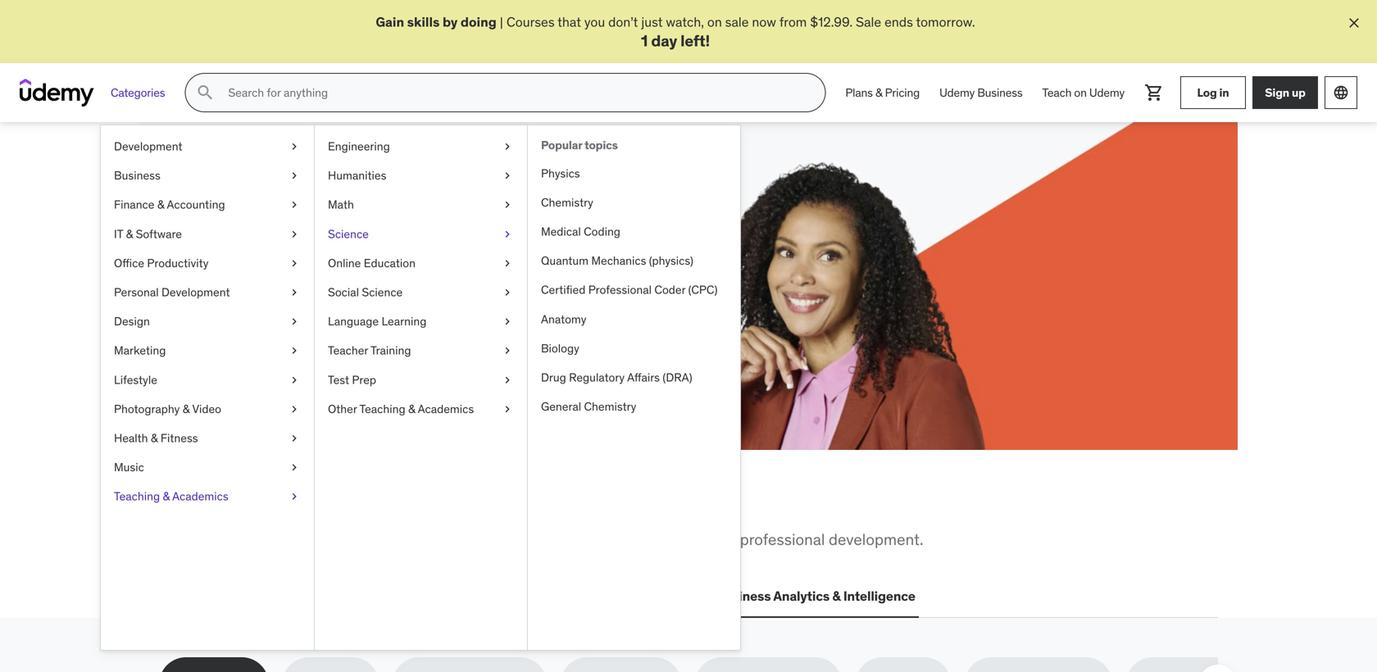 Task type: locate. For each thing, give the bounding box(es) containing it.
0 horizontal spatial on
[[708, 14, 722, 30]]

0 horizontal spatial tomorrow.
[[339, 285, 398, 302]]

sale up plans
[[856, 14, 882, 30]]

business up finance
[[114, 168, 161, 183]]

ends for |
[[885, 14, 913, 30]]

design
[[114, 314, 150, 329]]

language
[[328, 314, 379, 329]]

2 udemy from the left
[[1090, 85, 1125, 100]]

in right the log
[[1220, 85, 1230, 100]]

in right skill
[[350, 267, 360, 284]]

& right finance
[[157, 198, 164, 212]]

1 vertical spatial sale
[[279, 285, 304, 302]]

& up from
[[163, 489, 170, 504]]

you right the that
[[585, 14, 605, 30]]

1 horizontal spatial you
[[585, 14, 605, 30]]

xsmall image inside 'finance & accounting' link
[[288, 197, 301, 213]]

on left the sale
[[708, 14, 722, 30]]

xsmall image inside teaching & academics link
[[288, 489, 301, 505]]

udemy business
[[940, 85, 1023, 100]]

development
[[114, 139, 183, 154], [162, 285, 230, 300]]

chemistry up medical on the top left
[[541, 195, 594, 210]]

1 horizontal spatial sale
[[856, 14, 882, 30]]

xsmall image inside teacher training link
[[501, 343, 514, 359]]

2 horizontal spatial in
[[1220, 85, 1230, 100]]

skills left to
[[325, 530, 359, 550]]

it & software
[[114, 227, 182, 241]]

coder
[[655, 283, 686, 298]]

0 vertical spatial in
[[1220, 85, 1230, 100]]

1 vertical spatial chemistry
[[584, 400, 637, 414]]

udemy image
[[20, 79, 94, 107]]

teaching inside other teaching & academics link
[[360, 402, 406, 417]]

1 vertical spatial courses
[[218, 267, 266, 284]]

1 vertical spatial $12.99.
[[233, 285, 275, 302]]

0 vertical spatial sale
[[856, 14, 882, 30]]

xsmall image for office productivity
[[288, 255, 301, 272]]

courses right |
[[507, 14, 555, 30]]

2 vertical spatial in
[[443, 489, 468, 523]]

practice,
[[308, 194, 420, 228]]

office
[[114, 256, 144, 271]]

analytics
[[774, 588, 830, 605]]

1 udemy from the left
[[940, 85, 975, 100]]

0 horizontal spatial sale
[[279, 285, 304, 302]]

teaching inside teaching & academics link
[[114, 489, 160, 504]]

online
[[328, 256, 361, 271]]

lifestyle link
[[101, 366, 314, 395]]

science up online
[[328, 227, 369, 241]]

social
[[328, 285, 359, 300]]

udemy left shopping cart with 0 items image
[[1090, 85, 1125, 100]]

science
[[328, 227, 369, 241], [362, 285, 403, 300], [530, 588, 579, 605]]

xsmall image
[[288, 139, 301, 155], [288, 168, 301, 184], [501, 197, 514, 213], [288, 226, 301, 242], [501, 226, 514, 242], [288, 255, 301, 272], [288, 285, 301, 301], [288, 314, 301, 330], [501, 343, 514, 359], [288, 372, 301, 388]]

engineering link
[[315, 132, 527, 161]]

courses for doing
[[507, 14, 555, 30]]

1 horizontal spatial in
[[443, 489, 468, 523]]

sale inside gain skills by doing | courses that you don't just watch, on sale now from $12.99. sale ends tomorrow. 1 day left!
[[856, 14, 882, 30]]

tomorrow. up udemy business
[[916, 14, 976, 30]]

skills inside gain skills by doing | courses that you don't just watch, on sale now from $12.99. sale ends tomorrow. 1 day left!
[[407, 14, 440, 30]]

plans & pricing
[[846, 85, 920, 100]]

|
[[500, 14, 503, 30]]

0 horizontal spatial in
[[350, 267, 360, 284]]

xsmall image inside office productivity link
[[288, 255, 301, 272]]

2 vertical spatial business
[[716, 588, 771, 605]]

1 horizontal spatial it
[[294, 588, 306, 605]]

teach
[[1043, 85, 1072, 100]]

xsmall image for design
[[288, 314, 301, 330]]

academics down the 'music' link
[[172, 489, 229, 504]]

photography & video
[[114, 402, 221, 417]]

it inside button
[[294, 588, 306, 605]]

0 vertical spatial teaching
[[360, 402, 406, 417]]

xsmall image inside design "link"
[[288, 314, 301, 330]]

xsmall image inside language learning link
[[501, 314, 514, 330]]

you up to
[[324, 489, 370, 523]]

&
[[876, 85, 883, 100], [157, 198, 164, 212], [126, 227, 133, 241], [183, 402, 190, 417], [408, 402, 415, 417], [151, 431, 158, 446], [163, 489, 170, 504], [833, 588, 841, 605]]

on
[[708, 14, 722, 30], [1075, 85, 1087, 100]]

data science
[[499, 588, 579, 605]]

1 horizontal spatial business
[[716, 588, 771, 605]]

chemistry
[[541, 195, 594, 210], [584, 400, 637, 414]]

office productivity
[[114, 256, 209, 271]]

0 vertical spatial tomorrow.
[[916, 14, 976, 30]]

xsmall image inside the 'music' link
[[288, 460, 301, 476]]

language learning link
[[315, 307, 527, 336]]

tomorrow. for |
[[916, 14, 976, 30]]

in inside all the skills you need in one place from critical workplace skills to technical topics, our catalog supports well-rounded professional development.
[[443, 489, 468, 523]]

drug
[[541, 370, 566, 385]]

engineering
[[328, 139, 390, 154]]

1 vertical spatial business
[[114, 168, 161, 183]]

xsmall image for teaching & academics
[[288, 489, 301, 505]]

drug regulatory affairs (dra)
[[541, 370, 693, 385]]

health
[[114, 431, 148, 446]]

$12.99. inside learn, practice, succeed (and save) courses for every skill in your learning journey, starting at $12.99. sale ends tomorrow.
[[233, 285, 275, 302]]

left!
[[681, 31, 710, 50]]

xsmall image inside marketing link
[[288, 343, 301, 359]]

1 vertical spatial ends
[[307, 285, 336, 302]]

development.
[[829, 530, 924, 550]]

sale down every in the top of the page
[[279, 285, 304, 302]]

2 vertical spatial science
[[530, 588, 579, 605]]

xsmall image inside the test prep link
[[501, 372, 514, 388]]

our
[[497, 530, 520, 550]]

development link
[[101, 132, 314, 161]]

1 horizontal spatial tomorrow.
[[916, 14, 976, 30]]

xsmall image inside development link
[[288, 139, 301, 155]]

medical
[[541, 224, 581, 239]]

xsmall image inside other teaching & academics link
[[501, 401, 514, 417]]

it left the certifications
[[294, 588, 306, 605]]

0 horizontal spatial skills
[[249, 489, 319, 523]]

$12.99. right from
[[810, 14, 853, 30]]

1 horizontal spatial on
[[1075, 85, 1087, 100]]

fitness
[[161, 431, 198, 446]]

1 horizontal spatial skills
[[325, 530, 359, 550]]

your
[[363, 267, 388, 284]]

one
[[473, 489, 520, 523]]

courses for (and
[[218, 267, 266, 284]]

workplace
[[249, 530, 321, 550]]

sale for save)
[[279, 285, 304, 302]]

2 horizontal spatial skills
[[407, 14, 440, 30]]

xsmall image inside business link
[[288, 168, 301, 184]]

in up topics,
[[443, 489, 468, 523]]

development down categories dropdown button
[[114, 139, 183, 154]]

udemy inside the "udemy business" link
[[940, 85, 975, 100]]

xsmall image for photography & video
[[288, 401, 301, 417]]

1 vertical spatial you
[[324, 489, 370, 523]]

in
[[1220, 85, 1230, 100], [350, 267, 360, 284], [443, 489, 468, 523]]

& for video
[[183, 402, 190, 417]]

0 vertical spatial $12.99.
[[810, 14, 853, 30]]

finance
[[114, 198, 155, 212]]

quantum mechanics (physics)
[[541, 254, 694, 268]]

it up "office"
[[114, 227, 123, 241]]

1 vertical spatial on
[[1075, 85, 1087, 100]]

0 horizontal spatial business
[[114, 168, 161, 183]]

xsmall image inside engineering link
[[501, 139, 514, 155]]

sale inside learn, practice, succeed (and save) courses for every skill in your learning journey, starting at $12.99. sale ends tomorrow.
[[279, 285, 304, 302]]

teaching & academics
[[114, 489, 229, 504]]

& up "office"
[[126, 227, 133, 241]]

academics
[[418, 402, 474, 417], [172, 489, 229, 504]]

0 vertical spatial it
[[114, 227, 123, 241]]

academics down the test prep link
[[418, 402, 474, 417]]

1 vertical spatial it
[[294, 588, 306, 605]]

skill
[[323, 267, 346, 284]]

photography & video link
[[101, 395, 314, 424]]

skills left by
[[407, 14, 440, 30]]

1 horizontal spatial $12.99.
[[810, 14, 853, 30]]

that
[[558, 14, 581, 30]]

it for it & software
[[114, 227, 123, 241]]

1 vertical spatial science
[[362, 285, 403, 300]]

tomorrow. down the your
[[339, 285, 398, 302]]

xsmall image inside science link
[[501, 226, 514, 242]]

chemistry down drug regulatory affairs (dra) at bottom
[[584, 400, 637, 414]]

$12.99. down for
[[233, 285, 275, 302]]

0 horizontal spatial teaching
[[114, 489, 160, 504]]

doing
[[461, 14, 497, 30]]

0 vertical spatial courses
[[507, 14, 555, 30]]

science down the your
[[362, 285, 403, 300]]

teaching down prep
[[360, 402, 406, 417]]

$12.99. for |
[[810, 14, 853, 30]]

business for business analytics & intelligence
[[716, 588, 771, 605]]

xsmall image for social science
[[501, 285, 514, 301]]

0 vertical spatial on
[[708, 14, 722, 30]]

0 horizontal spatial it
[[114, 227, 123, 241]]

log in
[[1198, 85, 1230, 100]]

$12.99. inside gain skills by doing | courses that you don't just watch, on sale now from $12.99. sale ends tomorrow. 1 day left!
[[810, 14, 853, 30]]

(and
[[218, 226, 275, 261]]

courses inside gain skills by doing | courses that you don't just watch, on sale now from $12.99. sale ends tomorrow. 1 day left!
[[507, 14, 555, 30]]

business analytics & intelligence button
[[712, 577, 919, 616]]

1 vertical spatial teaching
[[114, 489, 160, 504]]

teacher
[[328, 343, 368, 358]]

anatomy link
[[528, 305, 740, 334]]

tomorrow. inside learn, practice, succeed (and save) courses for every skill in your learning journey, starting at $12.99. sale ends tomorrow.
[[339, 285, 398, 302]]

anatomy
[[541, 312, 587, 327]]

xsmall image inside the math link
[[501, 197, 514, 213]]

0 horizontal spatial ends
[[307, 285, 336, 302]]

business left teach
[[978, 85, 1023, 100]]

ends up pricing
[[885, 14, 913, 30]]

& right health
[[151, 431, 158, 446]]

0 horizontal spatial udemy
[[940, 85, 975, 100]]

0 vertical spatial development
[[114, 139, 183, 154]]

ends inside learn, practice, succeed (and save) courses for every skill in your learning journey, starting at $12.99. sale ends tomorrow.
[[307, 285, 336, 302]]

xsmall image inside social science link
[[501, 285, 514, 301]]

xsmall image for lifestyle
[[288, 372, 301, 388]]

teaching
[[360, 402, 406, 417], [114, 489, 160, 504]]

mechanics
[[592, 254, 646, 268]]

quantum mechanics (physics) link
[[528, 247, 740, 276]]

xsmall image for music
[[288, 460, 301, 476]]

tomorrow. inside gain skills by doing | courses that you don't just watch, on sale now from $12.99. sale ends tomorrow. 1 day left!
[[916, 14, 976, 30]]

1 horizontal spatial udemy
[[1090, 85, 1125, 100]]

marketing
[[114, 343, 166, 358]]

1 horizontal spatial ends
[[885, 14, 913, 30]]

ends down skill
[[307, 285, 336, 302]]

0 vertical spatial chemistry
[[541, 195, 594, 210]]

& left video
[[183, 402, 190, 417]]

1 horizontal spatial teaching
[[360, 402, 406, 417]]

xsmall image inside personal development link
[[288, 285, 301, 301]]

xsmall image for science
[[501, 226, 514, 242]]

2 horizontal spatial business
[[978, 85, 1023, 100]]

udemy right pricing
[[940, 85, 975, 100]]

xsmall image inside health & fitness link
[[288, 431, 301, 447]]

xsmall image
[[501, 139, 514, 155], [501, 168, 514, 184], [288, 197, 301, 213], [501, 255, 514, 272], [501, 285, 514, 301], [501, 314, 514, 330], [288, 343, 301, 359], [501, 372, 514, 388], [288, 401, 301, 417], [501, 401, 514, 417], [288, 431, 301, 447], [288, 460, 301, 476], [288, 489, 301, 505]]

day
[[651, 31, 677, 50]]

teaching down music at the bottom of page
[[114, 489, 160, 504]]

math
[[328, 198, 354, 212]]

$12.99. for save)
[[233, 285, 275, 302]]

0 vertical spatial you
[[585, 14, 605, 30]]

$12.99.
[[810, 14, 853, 30], [233, 285, 275, 302]]

submit search image
[[195, 83, 215, 103]]

other teaching & academics link
[[315, 395, 527, 424]]

business left "analytics"
[[716, 588, 771, 605]]

it certifications button
[[291, 577, 395, 616]]

1 horizontal spatial academics
[[418, 402, 474, 417]]

gain skills by doing | courses that you don't just watch, on sale now from $12.99. sale ends tomorrow. 1 day left!
[[376, 14, 976, 50]]

& right plans
[[876, 85, 883, 100]]

0 horizontal spatial courses
[[218, 267, 266, 284]]

skills
[[407, 14, 440, 30], [249, 489, 319, 523], [325, 530, 359, 550]]

ends inside gain skills by doing | courses that you don't just watch, on sale now from $12.99. sale ends tomorrow. 1 day left!
[[885, 14, 913, 30]]

1 vertical spatial in
[[350, 267, 360, 284]]

xsmall image inside online education link
[[501, 255, 514, 272]]

test
[[328, 373, 349, 387]]

1 vertical spatial tomorrow.
[[339, 285, 398, 302]]

0 vertical spatial ends
[[885, 14, 913, 30]]

0 vertical spatial skills
[[407, 14, 440, 30]]

1 horizontal spatial courses
[[507, 14, 555, 30]]

0 horizontal spatial academics
[[172, 489, 229, 504]]

& for pricing
[[876, 85, 883, 100]]

& right "analytics"
[[833, 588, 841, 605]]

skills up workplace
[[249, 489, 319, 523]]

development down office productivity link
[[162, 285, 230, 300]]

science inside button
[[530, 588, 579, 605]]

on right teach
[[1075, 85, 1087, 100]]

0 horizontal spatial you
[[324, 489, 370, 523]]

courses inside learn, practice, succeed (and save) courses for every skill in your learning journey, starting at $12.99. sale ends tomorrow.
[[218, 267, 266, 284]]

photography
[[114, 402, 180, 417]]

Search for anything text field
[[225, 79, 805, 107]]

xsmall image inside "humanities" link
[[501, 168, 514, 184]]

xsmall image inside the it & software link
[[288, 226, 301, 242]]

plans
[[846, 85, 873, 100]]

xsmall image inside photography & video link
[[288, 401, 301, 417]]

learn,
[[218, 194, 303, 228]]

science right 'data'
[[530, 588, 579, 605]]

business inside button
[[716, 588, 771, 605]]

0 horizontal spatial $12.99.
[[233, 285, 275, 302]]

the
[[202, 489, 244, 523]]

courses up at on the top
[[218, 267, 266, 284]]

xsmall image inside lifestyle link
[[288, 372, 301, 388]]



Task type: vqa. For each thing, say whether or not it's contained in the screenshot.
learn within the Whether you have never programmed before, already know basic syntax, or want to learn about the advanced features of Python, this course is for you! In this course we will
no



Task type: describe. For each thing, give the bounding box(es) containing it.
xsmall image for development
[[288, 139, 301, 155]]

topics,
[[447, 530, 494, 550]]

all
[[159, 489, 197, 523]]

0 vertical spatial science
[[328, 227, 369, 241]]

xsmall image for test prep
[[501, 372, 514, 388]]

udemy inside "teach on udemy" link
[[1090, 85, 1125, 100]]

from
[[780, 14, 807, 30]]

ends for save)
[[307, 285, 336, 302]]

data
[[499, 588, 527, 605]]

you inside all the skills you need in one place from critical workplace skills to technical topics, our catalog supports well-rounded professional development.
[[324, 489, 370, 523]]

drug regulatory affairs (dra) link
[[528, 363, 740, 393]]

& down the test prep link
[[408, 402, 415, 417]]

it for it certifications
[[294, 588, 306, 605]]

xsmall image for language learning
[[501, 314, 514, 330]]

chemistry link
[[528, 188, 740, 217]]

teach on udemy link
[[1033, 73, 1135, 112]]

place
[[525, 489, 593, 523]]

supports
[[579, 530, 641, 550]]

coding
[[584, 224, 621, 239]]

xsmall image for health & fitness
[[288, 431, 301, 447]]

by
[[443, 14, 458, 30]]

lifestyle
[[114, 373, 157, 387]]

& inside button
[[833, 588, 841, 605]]

& for fitness
[[151, 431, 158, 446]]

sale for |
[[856, 14, 882, 30]]

sale
[[725, 14, 749, 30]]

physics link
[[528, 159, 740, 188]]

learn, practice, succeed (and save) courses for every skill in your learning journey, starting at $12.99. sale ends tomorrow.
[[218, 194, 537, 302]]

productivity
[[147, 256, 209, 271]]

0 vertical spatial academics
[[418, 402, 474, 417]]

(physics)
[[649, 254, 694, 268]]

science element
[[527, 126, 740, 650]]

business analytics & intelligence
[[716, 588, 916, 605]]

pricing
[[885, 85, 920, 100]]

in inside log in link
[[1220, 85, 1230, 100]]

0 vertical spatial business
[[978, 85, 1023, 100]]

health & fitness link
[[101, 424, 314, 453]]

at
[[218, 285, 230, 302]]

1 vertical spatial academics
[[172, 489, 229, 504]]

1 vertical spatial skills
[[249, 489, 319, 523]]

prep
[[352, 373, 376, 387]]

technical
[[381, 530, 444, 550]]

xsmall image for finance & accounting
[[288, 197, 301, 213]]

xsmall image for engineering
[[501, 139, 514, 155]]

xsmall image for marketing
[[288, 343, 301, 359]]

succeed
[[425, 194, 527, 228]]

xsmall image for humanities
[[501, 168, 514, 184]]

& for academics
[[163, 489, 170, 504]]

(cpc)
[[688, 283, 718, 298]]

data science button
[[495, 577, 582, 616]]

xsmall image for it & software
[[288, 226, 301, 242]]

xsmall image for other teaching & academics
[[501, 401, 514, 417]]

well-
[[644, 530, 678, 550]]

finance & accounting
[[114, 198, 225, 212]]

don't
[[609, 14, 638, 30]]

teacher training
[[328, 343, 411, 358]]

sign up
[[1265, 85, 1306, 100]]

test prep
[[328, 373, 376, 387]]

xsmall image for math
[[501, 197, 514, 213]]

certifications
[[308, 588, 392, 605]]

from
[[159, 530, 195, 550]]

general chemistry
[[541, 400, 637, 414]]

sign up link
[[1253, 76, 1319, 109]]

categories
[[111, 85, 165, 100]]

log in link
[[1181, 76, 1246, 109]]

teacher training link
[[315, 336, 527, 366]]

business for business
[[114, 168, 161, 183]]

in inside learn, practice, succeed (and save) courses for every skill in your learning journey, starting at $12.99. sale ends tomorrow.
[[350, 267, 360, 284]]

popular
[[541, 138, 582, 153]]

other
[[328, 402, 357, 417]]

& for software
[[126, 227, 133, 241]]

online education
[[328, 256, 416, 271]]

business link
[[101, 161, 314, 191]]

science for data
[[530, 588, 579, 605]]

teaching & academics link
[[101, 482, 314, 512]]

udemy business link
[[930, 73, 1033, 112]]

1
[[641, 31, 648, 50]]

other teaching & academics
[[328, 402, 474, 417]]

gain
[[376, 14, 404, 30]]

close image
[[1346, 15, 1363, 31]]

xsmall image for teacher training
[[501, 343, 514, 359]]

social science
[[328, 285, 403, 300]]

now
[[752, 14, 777, 30]]

personal
[[114, 285, 159, 300]]

categories button
[[101, 73, 175, 112]]

to
[[363, 530, 377, 550]]

affairs
[[627, 370, 660, 385]]

you inside gain skills by doing | courses that you don't just watch, on sale now from $12.99. sale ends tomorrow. 1 day left!
[[585, 14, 605, 30]]

xsmall image for personal development
[[288, 285, 301, 301]]

personal development
[[114, 285, 230, 300]]

accounting
[[167, 198, 225, 212]]

intelligence
[[844, 588, 916, 605]]

general
[[541, 400, 581, 414]]

it & software link
[[101, 220, 314, 249]]

1 vertical spatial development
[[162, 285, 230, 300]]

need
[[375, 489, 438, 523]]

education
[[364, 256, 416, 271]]

journey,
[[442, 267, 488, 284]]

science for social
[[362, 285, 403, 300]]

certified professional coder (cpc) link
[[528, 276, 740, 305]]

xsmall image for business
[[288, 168, 301, 184]]

test prep link
[[315, 366, 527, 395]]

humanities link
[[315, 161, 527, 191]]

online education link
[[315, 249, 527, 278]]

xsmall image for online education
[[501, 255, 514, 272]]

professional
[[589, 283, 652, 298]]

popular topics
[[541, 138, 618, 153]]

choose a language image
[[1333, 85, 1350, 101]]

shopping cart with 0 items image
[[1145, 83, 1164, 103]]

watch,
[[666, 14, 704, 30]]

tomorrow. for save)
[[339, 285, 398, 302]]

on inside gain skills by doing | courses that you don't just watch, on sale now from $12.99. sale ends tomorrow. 1 day left!
[[708, 14, 722, 30]]

science link
[[315, 220, 527, 249]]

social science link
[[315, 278, 527, 307]]

marketing link
[[101, 336, 314, 366]]

critical
[[199, 530, 245, 550]]

math link
[[315, 191, 527, 220]]

& for accounting
[[157, 198, 164, 212]]

humanities
[[328, 168, 387, 183]]

it certifications
[[294, 588, 392, 605]]

2 vertical spatial skills
[[325, 530, 359, 550]]

learning
[[392, 267, 439, 284]]

medical coding link
[[528, 217, 740, 247]]



